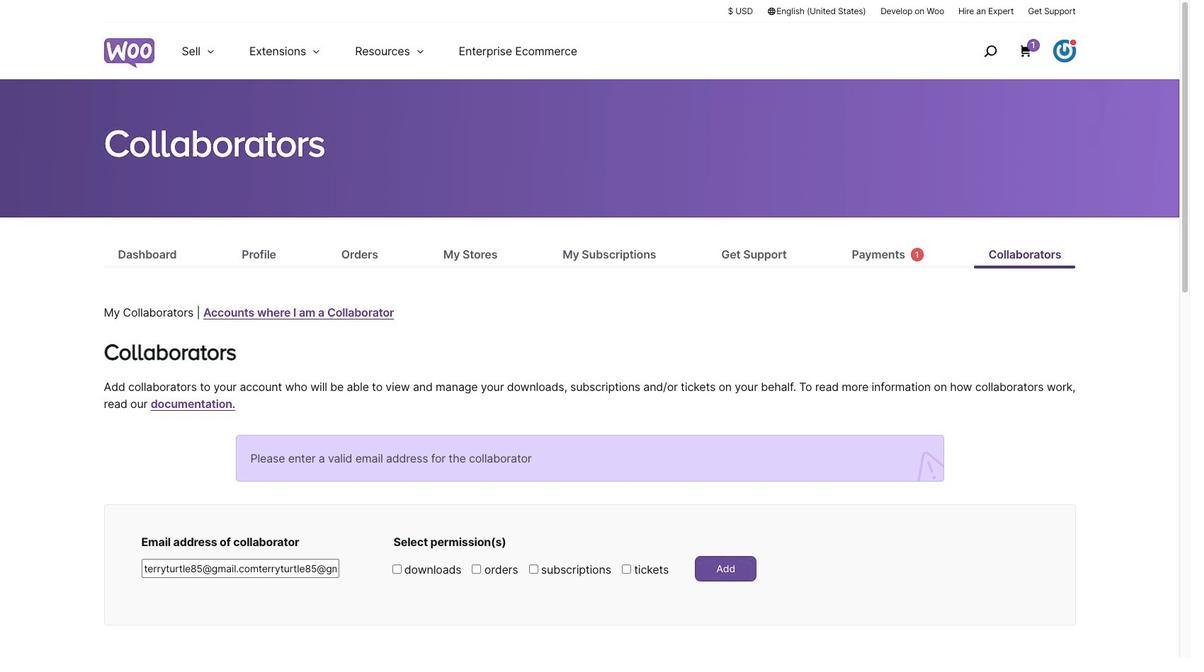 Task type: describe. For each thing, give the bounding box(es) containing it.
service navigation menu element
[[953, 28, 1076, 74]]

search image
[[979, 40, 1002, 62]]

open account menu image
[[1053, 40, 1076, 62]]



Task type: vqa. For each thing, say whether or not it's contained in the screenshot.
the your to the middle
no



Task type: locate. For each thing, give the bounding box(es) containing it.
None checkbox
[[392, 565, 401, 574], [472, 565, 481, 574], [622, 565, 631, 574], [392, 565, 401, 574], [472, 565, 481, 574], [622, 565, 631, 574]]

None checkbox
[[529, 565, 538, 574]]



